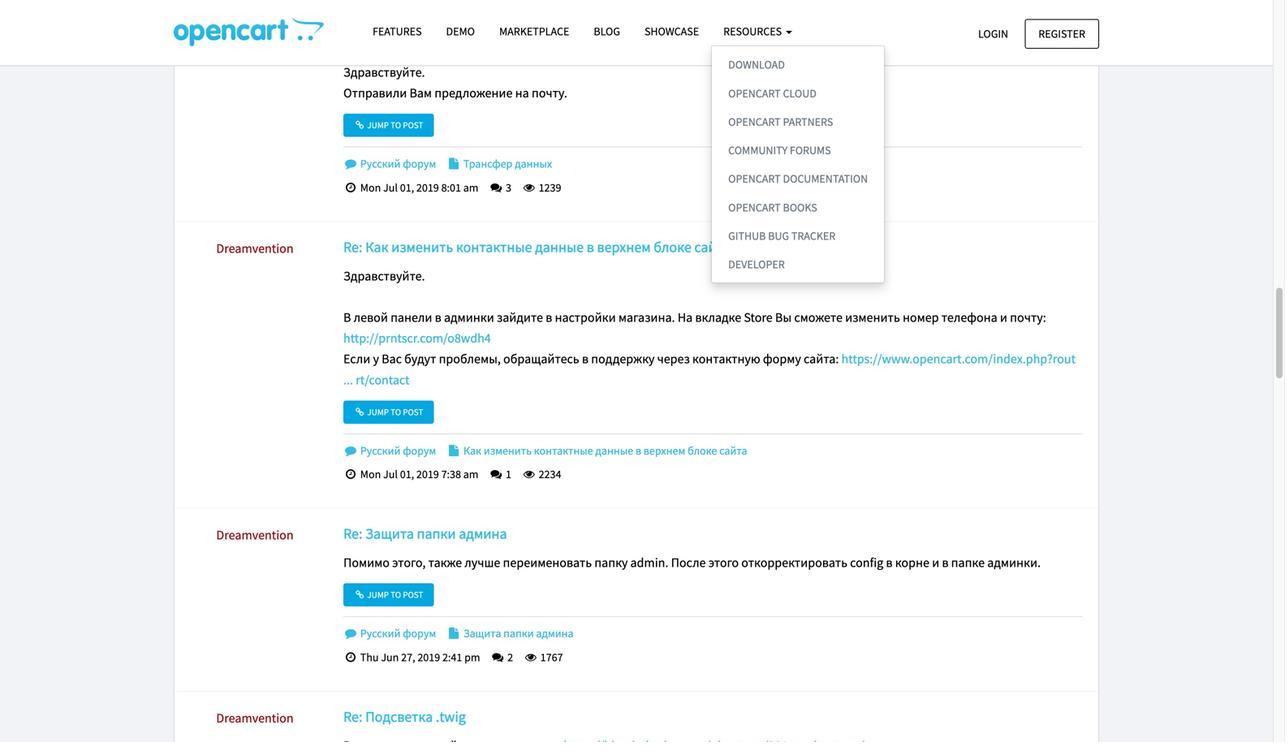 Task type: describe. For each thing, give the bounding box(es) containing it.
2019 for админа
[[418, 650, 440, 665]]

github bug tracker link
[[712, 222, 885, 250]]

русский for контактные
[[360, 443, 401, 458]]

http://prntscr.com/o8wdh4 link
[[344, 330, 491, 346]]

opencart documentation
[[729, 171, 868, 186]]

opencart for opencart cloud
[[729, 86, 781, 101]]

dreamvention link for re: трансфер данных
[[216, 36, 294, 53]]

http://prntscr.com/o8wdh4
[[344, 330, 491, 346]]

https://www.opencart.com/index.php?rout
[[842, 351, 1076, 367]]

помимо
[[344, 555, 390, 571]]

трансфер данных link
[[447, 156, 552, 171]]

1 clock o image from the top
[[344, 182, 358, 193]]

clock o image for админа
[[344, 652, 358, 663]]

магазина.
[[619, 309, 675, 326]]

почту:
[[1010, 309, 1047, 326]]

mon for трансфер
[[360, 180, 381, 195]]

jump to post link for защита
[[344, 584, 434, 607]]

папку
[[595, 555, 628, 571]]

как изменить контактные данные в верхнем блоке сайта
[[461, 443, 748, 458]]

https://www.opencart.com/index.php?rout ... rt/contact
[[344, 351, 1076, 388]]

showcase
[[645, 24, 699, 39]]

0 vertical spatial сайта
[[695, 238, 731, 256]]

1 vertical spatial сайта
[[720, 443, 748, 458]]

file image
[[447, 628, 461, 639]]

clock o image for контактные
[[344, 469, 358, 480]]

marketplace link
[[487, 17, 582, 46]]

вас
[[382, 351, 402, 367]]

developer
[[729, 257, 785, 272]]

0 vertical spatial данные
[[535, 238, 584, 256]]

1 jump to post from the top
[[366, 120, 423, 131]]

номер
[[903, 309, 939, 326]]

сайта:
[[804, 351, 839, 367]]

chain image for защита
[[354, 591, 366, 600]]

opencart documentation link
[[712, 165, 885, 193]]

books
[[783, 200, 818, 215]]

форму
[[763, 351, 801, 367]]

отправили
[[344, 85, 407, 101]]

1 vertical spatial и
[[932, 555, 940, 571]]

dreamvention for re: как изменить контактные данные в верхнем блоке сайта
[[216, 240, 294, 256]]

русский форум for контактные
[[358, 443, 436, 458]]

0 vertical spatial 2019
[[417, 180, 439, 195]]

откорректировать
[[742, 555, 848, 571]]

community
[[729, 143, 788, 158]]

2:41
[[443, 650, 462, 665]]

re: for re: защита папки админа
[[344, 525, 363, 543]]

jump for защита
[[367, 589, 389, 601]]

защита папки админа link
[[447, 626, 574, 641]]

в
[[344, 309, 351, 326]]

features
[[373, 24, 422, 39]]

github
[[729, 229, 766, 243]]

re: трансфер данных
[[344, 34, 480, 52]]

jul for трансфер
[[383, 180, 398, 195]]

зайдите
[[497, 309, 543, 326]]

панели
[[391, 309, 432, 326]]

поддержку
[[591, 351, 655, 367]]

русский форум link for контактные
[[344, 443, 436, 458]]

jul for как
[[383, 467, 398, 482]]

1
[[504, 467, 512, 482]]

27,
[[401, 650, 415, 665]]

0 vertical spatial replies image
[[489, 182, 504, 193]]

re: защита папки админа link
[[344, 525, 507, 543]]

community forums link
[[712, 136, 885, 165]]

01, for как
[[400, 467, 414, 482]]

1 vertical spatial данных
[[515, 156, 552, 171]]

bug
[[768, 229, 789, 243]]

7:38
[[441, 467, 461, 482]]

в левой панели в админки зайдите в настройки магазина. на вкладке store вы сможете изменить номер телефона и почту: http://prntscr.com/o8wdh4 если у вас будут проблемы, обращайтесь в поддержку через контактную форму сайта:
[[344, 309, 1047, 367]]

трансфер данных
[[461, 156, 552, 171]]

post for админа
[[403, 589, 423, 601]]

вы
[[776, 309, 792, 326]]

0 vertical spatial как
[[366, 238, 389, 256]]

сможете
[[795, 309, 843, 326]]

config
[[850, 555, 884, 571]]

корне
[[896, 555, 930, 571]]

jump to post link for как
[[344, 401, 434, 424]]

0 vertical spatial верхнем
[[597, 238, 651, 256]]

0 vertical spatial блоке
[[654, 238, 692, 256]]

demo link
[[434, 17, 487, 46]]

am for данных
[[464, 180, 479, 195]]

mon jul 01, 2019 8:01 am
[[358, 180, 479, 195]]

на
[[515, 85, 529, 101]]

github bug tracker
[[729, 229, 836, 243]]

0 vertical spatial защита
[[366, 525, 414, 543]]

mon for как
[[360, 467, 381, 482]]

opencart books link
[[712, 193, 885, 222]]

подсветка
[[366, 708, 433, 726]]

админки
[[444, 309, 494, 326]]

русский for админа
[[360, 626, 401, 641]]

1 vertical spatial блоке
[[688, 443, 717, 458]]

8:01
[[441, 180, 461, 195]]

showcase link
[[633, 17, 712, 46]]

лучше
[[465, 555, 501, 571]]

opencart for opencart partners
[[729, 114, 781, 129]]

re: как изменить контактные данные в верхнем блоке сайта
[[344, 238, 731, 256]]

blog link
[[582, 17, 633, 46]]

1 русский форум from the top
[[358, 156, 436, 171]]

demo
[[446, 24, 475, 39]]

...
[[344, 372, 353, 388]]

forums
[[790, 143, 831, 158]]

opencart partners
[[729, 114, 834, 129]]

если
[[344, 351, 371, 367]]

этого
[[709, 555, 739, 571]]

на
[[678, 309, 693, 326]]

login link
[[965, 19, 1023, 49]]

1 to from the top
[[391, 120, 401, 131]]

views image for контактные
[[522, 469, 537, 480]]

1 horizontal spatial как
[[464, 443, 482, 458]]



Task type: vqa. For each thing, say whether or not it's contained in the screenshot.
Как изменить контактные данные в верхнем блоке сайта link
yes



Task type: locate. For each thing, give the bounding box(es) containing it.
opencart cloud
[[729, 86, 817, 101]]

здравствуйте. for здравствуйте. отправили вам предложение на почту.
[[344, 64, 425, 80]]

0 horizontal spatial и
[[932, 555, 940, 571]]

1 vertical spatial форум
[[403, 443, 436, 458]]

1 vertical spatial данные
[[596, 443, 634, 458]]

1 vertical spatial comment image
[[344, 628, 358, 639]]

форум up mon jul 01, 2019 8:01 am
[[403, 156, 436, 171]]

1 jump from the top
[[367, 120, 389, 131]]

2 re: from the top
[[344, 238, 363, 256]]

re: защита папки админа
[[344, 525, 507, 543]]

1 vertical spatial am
[[464, 467, 479, 482]]

здравствуйте. up левой on the left top of the page
[[344, 268, 425, 284]]

после
[[671, 555, 706, 571]]

у
[[373, 351, 379, 367]]

0 vertical spatial clock o image
[[344, 182, 358, 193]]

views image for админа
[[524, 652, 538, 663]]

dreamvention link for re: защита папки админа
[[216, 527, 294, 543]]

chain image
[[354, 121, 366, 130], [354, 408, 366, 417], [354, 591, 366, 600]]

post down вам at the top left
[[403, 120, 423, 131]]

3 jump from the top
[[367, 589, 389, 601]]

как up mon jul 01, 2019 7:38 am
[[464, 443, 482, 458]]

re: left features
[[344, 34, 363, 52]]

0 horizontal spatial защита
[[366, 525, 414, 543]]

1 vertical spatial защита
[[464, 626, 501, 641]]

русский форум link up jun
[[344, 626, 436, 641]]

4 re: from the top
[[344, 708, 363, 726]]

jul left 7:38
[[383, 467, 398, 482]]

русский форум up jun
[[358, 626, 436, 641]]

блоке
[[654, 238, 692, 256], [688, 443, 717, 458]]

jump to post link down rt/contact
[[344, 401, 434, 424]]

1 horizontal spatial данных
[[515, 156, 552, 171]]

2 форум from the top
[[403, 443, 436, 458]]

tracker
[[792, 229, 836, 243]]

2 vertical spatial форум
[[403, 626, 436, 641]]

0 vertical spatial изменить
[[392, 238, 453, 256]]

3 post from the top
[[403, 589, 423, 601]]

post
[[403, 120, 423, 131], [403, 406, 423, 418], [403, 589, 423, 601]]

3 русский from the top
[[360, 626, 401, 641]]

file image for изменить
[[447, 445, 461, 456]]

1 vertical spatial 01,
[[400, 467, 414, 482]]

2 vertical spatial русский форум
[[358, 626, 436, 641]]

am
[[464, 180, 479, 195], [464, 467, 479, 482]]

post for контактные
[[403, 406, 423, 418]]

3 to from the top
[[391, 589, 401, 601]]

1 vertical spatial post
[[403, 406, 423, 418]]

2 mon from the top
[[360, 467, 381, 482]]

0 vertical spatial views image
[[522, 469, 537, 480]]

и right корне
[[932, 555, 940, 571]]

views image
[[522, 182, 537, 193]]

01,
[[400, 180, 414, 195], [400, 467, 414, 482]]

1 horizontal spatial трансфер
[[464, 156, 513, 171]]

register
[[1039, 26, 1086, 41]]

админа up 1767
[[536, 626, 574, 641]]

русский форум link up mon jul 01, 2019 8:01 am
[[344, 156, 436, 171]]

0 vertical spatial chain image
[[354, 121, 366, 130]]

1 jul from the top
[[383, 180, 398, 195]]

и inside в левой панели в админки зайдите в настройки магазина. на вкладке store вы сможете изменить номер телефона и почту: http://prntscr.com/o8wdh4 если у вас будут проблемы, обращайтесь в поддержку через контактную форму сайта:
[[1001, 309, 1008, 326]]

1 vertical spatial chain image
[[354, 408, 366, 417]]

admin.
[[631, 555, 669, 571]]

0 vertical spatial jump
[[367, 120, 389, 131]]

01, for трансфер
[[400, 180, 414, 195]]

post down этого,
[[403, 589, 423, 601]]

replies image down трансфер данных link
[[489, 182, 504, 193]]

этого,
[[392, 555, 426, 571]]

3 chain image from the top
[[354, 591, 366, 600]]

2019 for контактные
[[417, 467, 439, 482]]

0 horizontal spatial трансфер
[[366, 34, 429, 52]]

папки up 2
[[504, 626, 534, 641]]

dreamvention link
[[216, 36, 294, 53], [216, 240, 294, 256], [216, 527, 294, 543], [216, 710, 294, 726]]

как up левой on the left top of the page
[[366, 238, 389, 256]]

русский форум up mon jul 01, 2019 7:38 am
[[358, 443, 436, 458]]

контактные
[[456, 238, 532, 256], [534, 443, 593, 458]]

1 horizontal spatial и
[[1001, 309, 1008, 326]]

to for админа
[[391, 589, 401, 601]]

login
[[979, 26, 1009, 41]]

re: up помимо
[[344, 525, 363, 543]]

opencart down download
[[729, 86, 781, 101]]

1 horizontal spatial изменить
[[484, 443, 532, 458]]

download
[[729, 57, 785, 72]]

2 horizontal spatial изменить
[[846, 309, 900, 326]]

1 vertical spatial file image
[[447, 445, 461, 456]]

2 vertical spatial chain image
[[354, 591, 366, 600]]

1 post from the top
[[403, 120, 423, 131]]

1 vertical spatial clock o image
[[344, 469, 358, 480]]

2
[[505, 650, 513, 665]]

mon left 8:01
[[360, 180, 381, 195]]

1239
[[537, 180, 562, 195]]

opencart books
[[729, 200, 818, 215]]

01, left 7:38
[[400, 467, 414, 482]]

01, left 8:01
[[400, 180, 414, 195]]

1 dreamvention link from the top
[[216, 36, 294, 53]]

1 horizontal spatial данные
[[596, 443, 634, 458]]

mon left 7:38
[[360, 467, 381, 482]]

1 opencart from the top
[[729, 86, 781, 101]]

2 am from the top
[[464, 467, 479, 482]]

0 vertical spatial здравствуйте.
[[344, 64, 425, 80]]

1 vertical spatial контактные
[[534, 443, 593, 458]]

данных
[[432, 34, 480, 52], [515, 156, 552, 171]]

1 am from the top
[[464, 180, 479, 195]]

developer link
[[712, 250, 885, 279]]

2 vertical spatial replies image
[[491, 652, 505, 663]]

2 русский from the top
[[360, 443, 401, 458]]

views image right 2
[[524, 652, 538, 663]]

русский форум up mon jul 01, 2019 8:01 am
[[358, 156, 436, 171]]

opencart inside 'link'
[[729, 200, 781, 215]]

jump to post link
[[344, 114, 434, 137], [344, 401, 434, 424], [344, 584, 434, 607]]

здравствуйте. отправили вам предложение на почту.
[[344, 64, 568, 101]]

opencart for opencart books
[[729, 200, 781, 215]]

4 opencart from the top
[[729, 200, 781, 215]]

1 chain image from the top
[[354, 121, 366, 130]]

форум for админа
[[403, 626, 436, 641]]

0 vertical spatial и
[[1001, 309, 1008, 326]]

0 vertical spatial админа
[[459, 525, 507, 543]]

0 vertical spatial форум
[[403, 156, 436, 171]]

2 vertical spatial to
[[391, 589, 401, 601]]

replies image for контактные
[[489, 469, 504, 480]]

0 horizontal spatial данные
[[535, 238, 584, 256]]

post down rt/contact
[[403, 406, 423, 418]]

replies image right pm
[[491, 652, 505, 663]]

2019 right 27,
[[418, 650, 440, 665]]

1 vertical spatial админа
[[536, 626, 574, 641]]

1 file image from the top
[[447, 158, 461, 169]]

0 vertical spatial jump to post
[[366, 120, 423, 131]]

0 vertical spatial to
[[391, 120, 401, 131]]

re: left подсветка
[[344, 708, 363, 726]]

0 horizontal spatial как
[[366, 238, 389, 256]]

https://www.opencart.com/index.php?rout ... rt/contact link
[[344, 351, 1076, 388]]

2019 left 8:01
[[417, 180, 439, 195]]

0 vertical spatial jul
[[383, 180, 398, 195]]

cloud
[[783, 86, 817, 101]]

трансфер up 3
[[464, 156, 513, 171]]

1 русский форум link from the top
[[344, 156, 436, 171]]

re: как изменить контактные данные в верхнем блоке сайта link
[[344, 238, 731, 256]]

форум up thu jun 27, 2019 2:41 pm
[[403, 626, 436, 641]]

3 jump to post from the top
[[366, 589, 423, 601]]

настройки
[[555, 309, 616, 326]]

трансфер up отправили on the left of page
[[366, 34, 429, 52]]

2 dreamvention link from the top
[[216, 240, 294, 256]]

1767
[[538, 650, 563, 665]]

to for контактные
[[391, 406, 401, 418]]

jump to post for админа
[[366, 589, 423, 601]]

1 comment image from the top
[[344, 445, 358, 456]]

вкладке
[[696, 309, 742, 326]]

будут
[[405, 351, 436, 367]]

jump down rt/contact
[[367, 406, 389, 418]]

2 vertical spatial clock o image
[[344, 652, 358, 663]]

изменить
[[392, 238, 453, 256], [846, 309, 900, 326], [484, 443, 532, 458]]

форум for контактные
[[403, 443, 436, 458]]

dreamvention
[[216, 36, 294, 53], [216, 240, 294, 256], [216, 527, 294, 543], [216, 710, 294, 726]]

1 vertical spatial mon
[[360, 467, 381, 482]]

1 vertical spatial трансфер
[[464, 156, 513, 171]]

1 форум from the top
[[403, 156, 436, 171]]

2 jump from the top
[[367, 406, 389, 418]]

контактные up 2234
[[534, 443, 593, 458]]

также
[[428, 555, 462, 571]]

1 mon from the top
[[360, 180, 381, 195]]

re: трансфер данных link
[[344, 34, 480, 52]]

re: for re: как изменить контактные данные в верхнем блоке сайта
[[344, 238, 363, 256]]

русский форум
[[358, 156, 436, 171], [358, 443, 436, 458], [358, 626, 436, 641]]

2 русский форум from the top
[[358, 443, 436, 458]]

dreamvention for re: трансфер данных
[[216, 36, 294, 53]]

am right 8:01
[[464, 180, 479, 195]]

jump to post down отправили on the left of page
[[366, 120, 423, 131]]

comment image up thu jun 27, 2019 2:41 pm
[[344, 628, 358, 639]]

2 jump to post from the top
[[366, 406, 423, 418]]

dreamvention link for re: как изменить контактные данные в верхнем блоке сайта
[[216, 240, 294, 256]]

1 jump to post link from the top
[[344, 114, 434, 137]]

jump
[[367, 120, 389, 131], [367, 406, 389, 418], [367, 589, 389, 601]]

comment image
[[344, 158, 358, 169]]

данных up здравствуйте. отправили вам предложение на почту.
[[432, 34, 480, 52]]

1 vertical spatial русский
[[360, 443, 401, 458]]

1 vertical spatial jump to post link
[[344, 401, 434, 424]]

replies image right 7:38
[[489, 469, 504, 480]]

0 vertical spatial comment image
[[344, 445, 358, 456]]

views image
[[522, 469, 537, 480], [524, 652, 538, 663]]

админа
[[459, 525, 507, 543], [536, 626, 574, 641]]

3 русский форум from the top
[[358, 626, 436, 641]]

изменить down mon jul 01, 2019 8:01 am
[[392, 238, 453, 256]]

views image right 1
[[522, 469, 537, 480]]

thu
[[360, 650, 379, 665]]

0 horizontal spatial изменить
[[392, 238, 453, 256]]

chain image down rt/contact
[[354, 408, 366, 417]]

register link
[[1025, 19, 1100, 49]]

jul
[[383, 180, 398, 195], [383, 467, 398, 482]]

изменить inside в левой панели в админки зайдите в настройки магазина. на вкладке store вы сможете изменить номер телефона и почту: http://prntscr.com/o8wdh4 если у вас будут проблемы, обращайтесь в поддержку через контактную форму сайта:
[[846, 309, 900, 326]]

помимо этого, также лучше переименовать папку admin. после этого откорректировать config в корне и в папке админки.
[[344, 555, 1041, 571]]

1 horizontal spatial админа
[[536, 626, 574, 641]]

предложение
[[435, 85, 513, 101]]

изменить left 'номер' in the right top of the page
[[846, 309, 900, 326]]

jump to post link down отправили on the left of page
[[344, 114, 434, 137]]

jump to post link down этого,
[[344, 584, 434, 607]]

контактную
[[693, 351, 761, 367]]

русский
[[360, 156, 401, 171], [360, 443, 401, 458], [360, 626, 401, 641]]

0 vertical spatial папки
[[417, 525, 456, 543]]

0 vertical spatial jump to post link
[[344, 114, 434, 137]]

русский форум link for админа
[[344, 626, 436, 641]]

0 horizontal spatial папки
[[417, 525, 456, 543]]

jump for как
[[367, 406, 389, 418]]

русский форум link up mon jul 01, 2019 7:38 am
[[344, 443, 436, 458]]

2 здравствуйте. from the top
[[344, 268, 425, 284]]

0 vertical spatial am
[[464, 180, 479, 195]]

pm
[[465, 650, 480, 665]]

русский форум for админа
[[358, 626, 436, 641]]

1 vertical spatial русский форум link
[[344, 443, 436, 458]]

0 vertical spatial трансфер
[[366, 34, 429, 52]]

re: подсветка .twig
[[344, 708, 466, 726]]

0 vertical spatial post
[[403, 120, 423, 131]]

1 vertical spatial папки
[[504, 626, 534, 641]]

chain image down отправили on the left of page
[[354, 121, 366, 130]]

3 dreamvention from the top
[[216, 527, 294, 543]]

здравствуйте.
[[344, 64, 425, 80], [344, 268, 425, 284]]

русский up mon jul 01, 2019 7:38 am
[[360, 443, 401, 458]]

re: подсветка .twig link
[[344, 708, 466, 726]]

1 vertical spatial views image
[[524, 652, 538, 663]]

2 vertical spatial jump to post link
[[344, 584, 434, 607]]

jump to post
[[366, 120, 423, 131], [366, 406, 423, 418], [366, 589, 423, 601]]

file image for данных
[[447, 158, 461, 169]]

админа up the лучше
[[459, 525, 507, 543]]

dreamvention for re: подсветка .twig
[[216, 710, 294, 726]]

to
[[391, 120, 401, 131], [391, 406, 401, 418], [391, 589, 401, 601]]

3 re: from the top
[[344, 525, 363, 543]]

1 01, from the top
[[400, 180, 414, 195]]

2 opencart from the top
[[729, 114, 781, 129]]

jump to post down rt/contact
[[366, 406, 423, 418]]

0 vertical spatial русский форум
[[358, 156, 436, 171]]

4 dreamvention from the top
[[216, 710, 294, 726]]

file image inside трансфер данных link
[[447, 158, 461, 169]]

chain image for трансфер
[[354, 121, 366, 130]]

1 vertical spatial jump to post
[[366, 406, 423, 418]]

community forums
[[729, 143, 831, 158]]

2234
[[537, 467, 562, 482]]

0 vertical spatial контактные
[[456, 238, 532, 256]]

partners
[[783, 114, 834, 129]]

2 file image from the top
[[447, 445, 461, 456]]

jump to post link for трансфер
[[344, 114, 434, 137]]

0 vertical spatial 01,
[[400, 180, 414, 195]]

comment image
[[344, 445, 358, 456], [344, 628, 358, 639]]

папки
[[417, 525, 456, 543], [504, 626, 534, 641]]

1 русский from the top
[[360, 156, 401, 171]]

3 русский форум link from the top
[[344, 626, 436, 641]]

2 chain image from the top
[[354, 408, 366, 417]]

2 jul from the top
[[383, 467, 398, 482]]

file image
[[447, 158, 461, 169], [447, 445, 461, 456]]

2 comment image from the top
[[344, 628, 358, 639]]

file image up 8:01
[[447, 158, 461, 169]]

1 vertical spatial русский форум
[[358, 443, 436, 458]]

jump for трансфер
[[367, 120, 389, 131]]

replies image for админа
[[491, 652, 505, 663]]

2 русский форум link from the top
[[344, 443, 436, 458]]

opencart for opencart documentation
[[729, 171, 781, 186]]

1 horizontal spatial папки
[[504, 626, 534, 641]]

1 vertical spatial изменить
[[846, 309, 900, 326]]

0 horizontal spatial данных
[[432, 34, 480, 52]]

comment image for re: защита папки админа
[[344, 628, 358, 639]]

2 vertical spatial jump
[[367, 589, 389, 601]]

1 vertical spatial replies image
[[489, 469, 504, 480]]

re: for re: подсветка .twig
[[344, 708, 363, 726]]

2 vertical spatial русский
[[360, 626, 401, 641]]

2 jump to post link from the top
[[344, 401, 434, 424]]

данных up views icon
[[515, 156, 552, 171]]

dreamvention link for re: подсветка .twig
[[216, 710, 294, 726]]

2 vertical spatial 2019
[[418, 650, 440, 665]]

comment image for re: как изменить контактные данные в верхнем блоке сайта
[[344, 445, 358, 456]]

am right 7:38
[[464, 467, 479, 482]]

1 здравствуйте. from the top
[[344, 64, 425, 80]]

to down rt/contact
[[391, 406, 401, 418]]

dreamvention for re: защита папки админа
[[216, 527, 294, 543]]

opencart down community
[[729, 171, 781, 186]]

file image up 7:38
[[447, 445, 461, 456]]

0 vertical spatial данных
[[432, 34, 480, 52]]

3 форум from the top
[[403, 626, 436, 641]]

вам
[[410, 85, 432, 101]]

3 dreamvention link from the top
[[216, 527, 294, 543]]

mon jul 01, 2019 7:38 am
[[358, 467, 479, 482]]

2 dreamvention from the top
[[216, 240, 294, 256]]

store
[[744, 309, 773, 326]]

replies image
[[489, 182, 504, 193], [489, 469, 504, 480], [491, 652, 505, 663]]

2 vertical spatial русский форум link
[[344, 626, 436, 641]]

0 vertical spatial русский
[[360, 156, 401, 171]]

2 01, from the top
[[400, 467, 414, 482]]

jump to post down этого,
[[366, 589, 423, 601]]

в
[[587, 238, 594, 256], [435, 309, 442, 326], [546, 309, 552, 326], [582, 351, 589, 367], [636, 443, 642, 458], [886, 555, 893, 571], [942, 555, 949, 571]]

контактные down 3
[[456, 238, 532, 256]]

chain image for как
[[354, 408, 366, 417]]

1 re: from the top
[[344, 34, 363, 52]]

как
[[366, 238, 389, 256], [464, 443, 482, 458]]

3 opencart from the top
[[729, 171, 781, 186]]

re: up в
[[344, 238, 363, 256]]

rt/contact
[[356, 372, 410, 388]]

русский форум link
[[344, 156, 436, 171], [344, 443, 436, 458], [344, 626, 436, 641]]

opencart up github
[[729, 200, 781, 215]]

clock o image
[[344, 182, 358, 193], [344, 469, 358, 480], [344, 652, 358, 663]]

.twig
[[436, 708, 466, 726]]

re: for re: трансфер данных
[[344, 34, 363, 52]]

1 vertical spatial здравствуйте.
[[344, 268, 425, 284]]

телефона
[[942, 309, 998, 326]]

2 vertical spatial post
[[403, 589, 423, 601]]

jump to post for контактные
[[366, 406, 423, 418]]

jump down отправили on the left of page
[[367, 120, 389, 131]]

папки up также
[[417, 525, 456, 543]]

защита up этого,
[[366, 525, 414, 543]]

2019
[[417, 180, 439, 195], [417, 467, 439, 482], [418, 650, 440, 665]]

opencart up community
[[729, 114, 781, 129]]

2 vertical spatial jump to post
[[366, 589, 423, 601]]

blog
[[594, 24, 620, 39]]

здравствуйте. inside здравствуйте. отправили вам предложение на почту.
[[344, 64, 425, 80]]

как изменить контактные данные в верхнем блоке сайта link
[[447, 443, 748, 458]]

здравствуйте. up отправили on the left of page
[[344, 64, 425, 80]]

jump down помимо
[[367, 589, 389, 601]]

2 clock o image from the top
[[344, 469, 358, 480]]

1 vertical spatial to
[[391, 406, 401, 418]]

file image inside как изменить контактные данные в верхнем блоке сайта link
[[447, 445, 461, 456]]

и left почту:
[[1001, 309, 1008, 326]]

2 to from the top
[[391, 406, 401, 418]]

форум up mon jul 01, 2019 7:38 am
[[403, 443, 436, 458]]

русский up jun
[[360, 626, 401, 641]]

download link
[[712, 50, 885, 79]]

1 dreamvention from the top
[[216, 36, 294, 53]]

3 clock o image from the top
[[344, 652, 358, 663]]

0 vertical spatial русский форум link
[[344, 156, 436, 171]]

2019 left 7:38
[[417, 467, 439, 482]]

0 vertical spatial mon
[[360, 180, 381, 195]]

0 horizontal spatial контактные
[[456, 238, 532, 256]]

1 horizontal spatial защита
[[464, 626, 501, 641]]

comment image down ...
[[344, 445, 358, 456]]

jun
[[381, 650, 399, 665]]

3 jump to post link from the top
[[344, 584, 434, 607]]

0 horizontal spatial админа
[[459, 525, 507, 543]]

1 horizontal spatial контактные
[[534, 443, 593, 458]]

4 dreamvention link from the top
[[216, 710, 294, 726]]

защита up pm
[[464, 626, 501, 641]]

2 post from the top
[[403, 406, 423, 418]]

jul left 8:01
[[383, 180, 398, 195]]

to down этого,
[[391, 589, 401, 601]]

2 vertical spatial изменить
[[484, 443, 532, 458]]

chain image down помимо
[[354, 591, 366, 600]]

защита папки админа
[[461, 626, 574, 641]]

0 vertical spatial file image
[[447, 158, 461, 169]]

здравствуйте. for здравствуйте.
[[344, 268, 425, 284]]

почту.
[[532, 85, 568, 101]]

русский right comment image
[[360, 156, 401, 171]]

to down отправили on the left of page
[[391, 120, 401, 131]]

am for изменить
[[464, 467, 479, 482]]

marketplace
[[499, 24, 570, 39]]

изменить up 1
[[484, 443, 532, 458]]

1 vertical spatial jul
[[383, 467, 398, 482]]

папке
[[952, 555, 985, 571]]

1 vertical spatial верхнем
[[644, 443, 686, 458]]

1 vertical spatial как
[[464, 443, 482, 458]]



